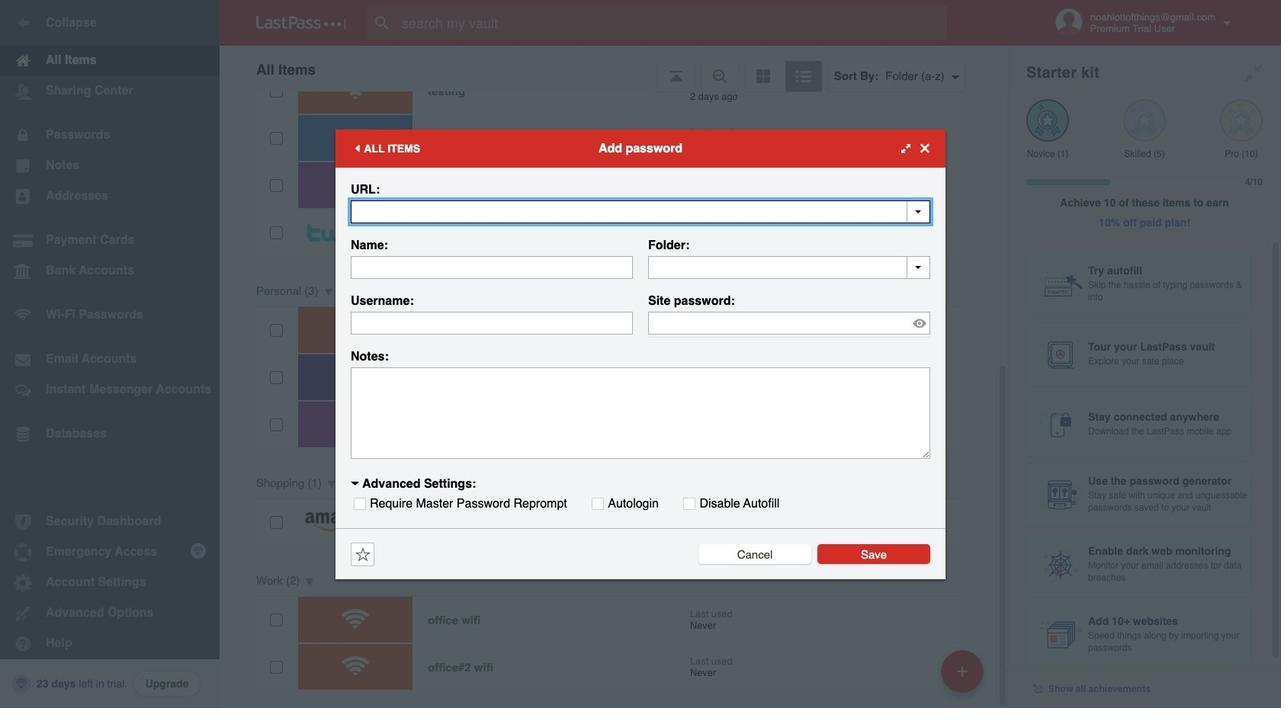 Task type: locate. For each thing, give the bounding box(es) containing it.
Search search field
[[368, 6, 977, 40]]

dialog
[[336, 129, 946, 579]]

lastpass image
[[256, 16, 346, 30]]

None text field
[[351, 367, 930, 459]]

None password field
[[648, 312, 930, 334]]

new item image
[[957, 666, 968, 677]]

None text field
[[351, 200, 930, 223], [351, 256, 633, 279], [648, 256, 930, 279], [351, 312, 633, 334], [351, 200, 930, 223], [351, 256, 633, 279], [648, 256, 930, 279], [351, 312, 633, 334]]

search my vault text field
[[368, 6, 977, 40]]

main navigation navigation
[[0, 0, 220, 708]]



Task type: describe. For each thing, give the bounding box(es) containing it.
vault options navigation
[[220, 46, 1008, 92]]

new item navigation
[[936, 646, 993, 708]]



Task type: vqa. For each thing, say whether or not it's contained in the screenshot.
the Main navigation Navigation on the left
yes



